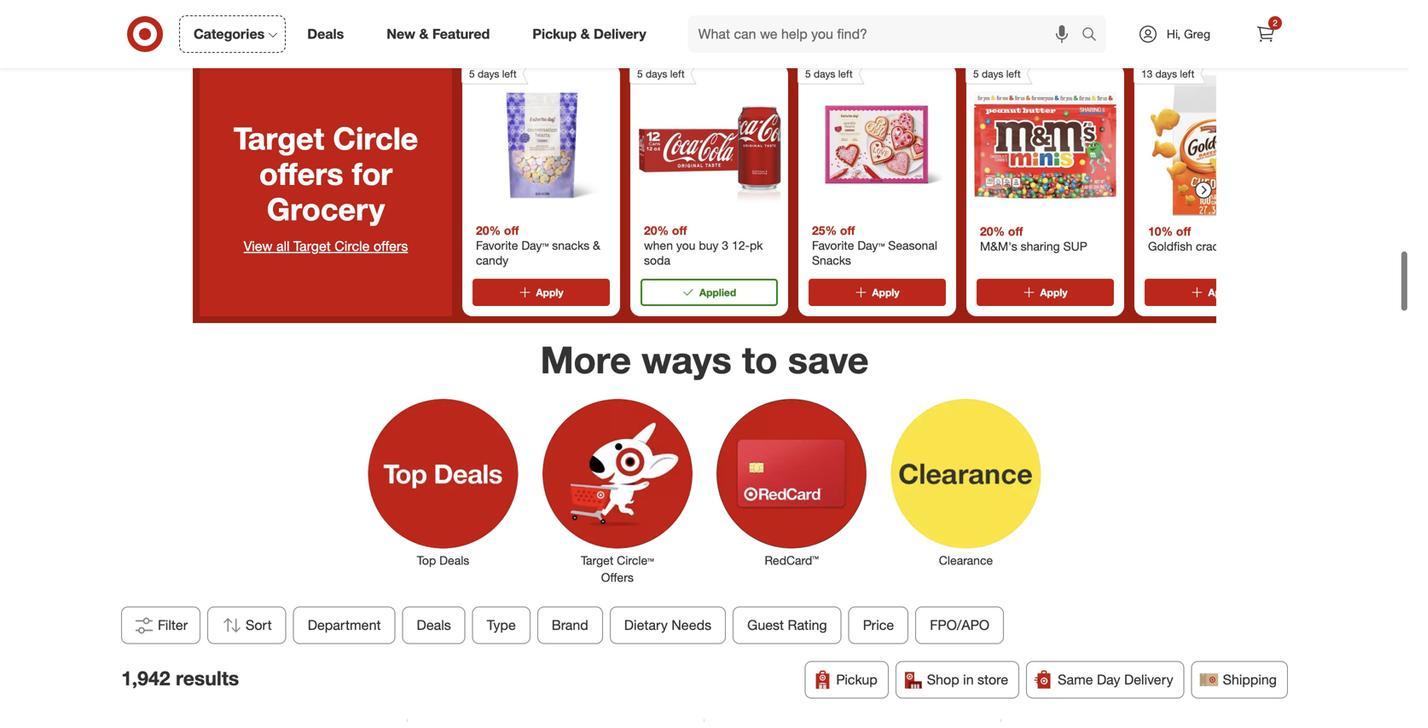Task type: locate. For each thing, give the bounding box(es) containing it.
2 horizontal spatial 20%
[[981, 224, 1005, 239]]

1 apply button from the left
[[473, 279, 610, 307]]

1 vertical spatial offers
[[374, 238, 408, 255]]

off inside 25% off favorite day™ seasonal snacks
[[841, 223, 855, 238]]

20% off favorite day™ snacks & candy
[[476, 223, 601, 268]]

shop
[[927, 672, 960, 689]]

20% for favorite day™ snacks & candy
[[476, 223, 501, 238]]

circle
[[333, 120, 418, 157], [335, 238, 370, 255]]

0 horizontal spatial add
[[682, 7, 702, 19]]

target inside target circle offers for grocery
[[234, 120, 325, 157]]

1 vertical spatial pickup
[[837, 672, 878, 689]]

4 apply button from the left
[[1145, 279, 1283, 307]]

pickup inside pickup button
[[837, 672, 878, 689]]

0 horizontal spatial delivery
[[594, 26, 647, 42]]

off
[[504, 223, 519, 238], [672, 223, 687, 238], [841, 223, 855, 238], [1009, 224, 1024, 239], [1177, 224, 1192, 239]]

1 favorite from the left
[[476, 238, 518, 253]]

add to cart
[[682, 7, 737, 19], [850, 7, 905, 19], [1018, 7, 1073, 19]]

off inside 20% off when you buy 3 12-pk soda
[[672, 223, 687, 238]]

goldfish
[[1149, 239, 1193, 254]]

3 left from the left
[[839, 68, 853, 80]]

3 cart from the left
[[1053, 7, 1073, 19]]

deals right top
[[440, 554, 470, 569]]

pickup for pickup
[[837, 672, 878, 689]]

0 horizontal spatial add to cart
[[682, 7, 737, 19]]

apply down 25% off favorite day™ seasonal snacks
[[873, 286, 900, 299]]

day™ inside 25% off favorite day™ seasonal snacks
[[858, 238, 885, 253]]

offers left for
[[259, 155, 344, 193]]

applied
[[700, 286, 737, 299]]

2 left from the left
[[671, 68, 685, 80]]

view all target circle offers link
[[240, 234, 412, 260]]

target up offers
[[581, 554, 614, 569]]

0 vertical spatial pickup
[[533, 26, 577, 42]]

0 vertical spatial circle
[[333, 120, 418, 157]]

1 horizontal spatial delivery
[[1125, 672, 1174, 689]]

more
[[541, 337, 632, 383]]

favorite right the pk
[[812, 238, 855, 253]]

0 horizontal spatial cart
[[717, 7, 737, 19]]

shipping button
[[1192, 662, 1289, 700]]

5 for 20% off when you buy 3 12-pk soda
[[638, 68, 643, 80]]

20%
[[476, 223, 501, 238], [644, 223, 669, 238], [981, 224, 1005, 239]]

1 horizontal spatial day™
[[858, 238, 885, 253]]

1 horizontal spatial &
[[581, 26, 590, 42]]

2 horizontal spatial add
[[1018, 7, 1038, 19]]

off inside 20% off m&m's sharing sup
[[1009, 224, 1024, 239]]

1 horizontal spatial cart
[[885, 7, 905, 19]]

1 left from the left
[[502, 68, 517, 80]]

1 horizontal spatial offers
[[374, 238, 408, 255]]

apply down sharing
[[1041, 286, 1068, 299]]

0 vertical spatial deals
[[307, 26, 344, 42]]

1 horizontal spatial pickup
[[837, 672, 878, 689]]

apply button
[[473, 279, 610, 307], [809, 279, 946, 307], [977, 279, 1115, 307], [1145, 279, 1283, 307]]

1 horizontal spatial add to cart button
[[809, 0, 946, 27]]

0 horizontal spatial &
[[419, 26, 429, 42]]

1 days from the left
[[478, 68, 500, 80]]

day™ left snacks
[[522, 238, 549, 253]]

target right the "all"
[[294, 238, 331, 255]]

25% off favorite day™ seasonal snacks
[[812, 223, 938, 268]]

3 apply from the left
[[1041, 286, 1068, 299]]

to
[[704, 7, 714, 19], [873, 7, 882, 19], [1041, 7, 1051, 19], [742, 337, 778, 383]]

day™
[[522, 238, 549, 253], [858, 238, 885, 253]]

5 days left
[[469, 68, 517, 80], [638, 68, 685, 80], [806, 68, 853, 80], [974, 68, 1021, 80]]

& inside pickup & delivery link
[[581, 26, 590, 42]]

3 5 from the left
[[806, 68, 811, 80]]

20% inside 20% off favorite day™ snacks & candy
[[476, 223, 501, 238]]

redcard™
[[765, 554, 819, 569]]

deals down top
[[417, 618, 451, 634]]

0 horizontal spatial favorite
[[476, 238, 518, 253]]

top deals
[[417, 554, 470, 569]]

circle™
[[617, 554, 654, 569]]

offers
[[259, 155, 344, 193], [374, 238, 408, 255]]

1 horizontal spatial 20%
[[644, 223, 669, 238]]

day™ left seasonal
[[858, 238, 885, 253]]

20% for when you buy 3 12-pk soda
[[644, 223, 669, 238]]

2 5 from the left
[[638, 68, 643, 80]]

apply
[[536, 286, 564, 299], [873, 286, 900, 299], [1041, 286, 1068, 299], [1209, 286, 1236, 299]]

same day delivery
[[1058, 672, 1174, 689]]

& inside "new & featured" link
[[419, 26, 429, 42]]

target up grocery
[[234, 120, 325, 157]]

1 vertical spatial delivery
[[1125, 672, 1174, 689]]

4 5 from the left
[[974, 68, 979, 80]]

to for second add to cart button from right
[[873, 7, 882, 19]]

add
[[682, 7, 702, 19], [850, 7, 870, 19], [1018, 7, 1038, 19]]

2 add from the left
[[850, 7, 870, 19]]

sharing
[[1021, 239, 1061, 254]]

shop in store button
[[896, 662, 1020, 700]]

clearance
[[939, 554, 994, 569]]

5
[[469, 68, 475, 80], [638, 68, 643, 80], [806, 68, 811, 80], [974, 68, 979, 80]]

5 days from the left
[[1156, 68, 1178, 80]]

5 days left for 25% off favorite day™ seasonal snacks
[[806, 68, 853, 80]]

off right the '10%'
[[1177, 224, 1192, 239]]

20% for m&m's sharing sup
[[981, 224, 1005, 239]]

deals inside deals link
[[307, 26, 344, 42]]

1 5 days left from the left
[[469, 68, 517, 80]]

4 5 days left from the left
[[974, 68, 1021, 80]]

apply button down sharing
[[977, 279, 1115, 307]]

off left sup
[[1009, 224, 1024, 239]]

delivery for same day delivery
[[1125, 672, 1174, 689]]

2 apply button from the left
[[809, 279, 946, 307]]

favorite inside 25% off favorite day™ seasonal snacks
[[812, 238, 855, 253]]

add to cart button
[[641, 0, 778, 27], [809, 0, 946, 27], [977, 0, 1115, 27]]

3 apply button from the left
[[977, 279, 1115, 307]]

favorite inside 20% off favorite day™ snacks & candy
[[476, 238, 518, 253]]

0 horizontal spatial offers
[[259, 155, 344, 193]]

1 add to cart from the left
[[682, 7, 737, 19]]

2 days from the left
[[646, 68, 668, 80]]

delivery
[[594, 26, 647, 42], [1125, 672, 1174, 689]]

What can we help you find? suggestions appear below search field
[[688, 15, 1086, 53]]

off up candy
[[504, 223, 519, 238]]

left for snacks
[[839, 68, 853, 80]]

0 horizontal spatial day™
[[522, 238, 549, 253]]

apply button down 25% off favorite day™ seasonal snacks
[[809, 279, 946, 307]]

1 add from the left
[[682, 7, 702, 19]]

type button
[[473, 607, 531, 645]]

apply button down 20% off favorite day™ snacks & candy
[[473, 279, 610, 307]]

brand
[[552, 618, 589, 634]]

5 for 20% off favorite day™ snacks & candy
[[469, 68, 475, 80]]

3 add to cart from the left
[[1018, 7, 1073, 19]]

crackers
[[1197, 239, 1242, 254]]

all
[[276, 238, 290, 255]]

guest rating button
[[733, 607, 842, 645]]

cart
[[717, 7, 737, 19], [885, 7, 905, 19], [1053, 7, 1073, 19]]

in
[[964, 672, 974, 689]]

2 day™ from the left
[[858, 238, 885, 253]]

search
[[1074, 27, 1116, 44]]

0 horizontal spatial pickup
[[533, 26, 577, 42]]

filter button
[[121, 607, 201, 645]]

off left buy
[[672, 223, 687, 238]]

2 horizontal spatial cart
[[1053, 7, 1073, 19]]

new & featured link
[[372, 15, 511, 53]]

off for snacks
[[504, 223, 519, 238]]

day™ inside 20% off favorite day™ snacks & candy
[[522, 238, 549, 253]]

1 horizontal spatial add
[[850, 7, 870, 19]]

5 days left for 20% off when you buy 3 12-pk soda
[[638, 68, 685, 80]]

apply button down the crackers
[[1145, 279, 1283, 307]]

apply down the crackers
[[1209, 286, 1236, 299]]

1 cart from the left
[[717, 7, 737, 19]]

10% off goldfish crackers
[[1149, 224, 1242, 254]]

price
[[864, 618, 895, 634]]

3 add from the left
[[1018, 7, 1038, 19]]

applied button
[[641, 279, 778, 307]]

20% up candy
[[476, 223, 501, 238]]

target inside target circle™ offers
[[581, 554, 614, 569]]

for
[[352, 155, 393, 193]]

20% left sharing
[[981, 224, 1005, 239]]

& for pickup
[[581, 26, 590, 42]]

2 5 days left from the left
[[638, 68, 685, 80]]

apply button for seasonal
[[809, 279, 946, 307]]

to for third add to cart button from the right
[[704, 7, 714, 19]]

off right 25%
[[841, 223, 855, 238]]

categories link
[[179, 15, 286, 53]]

2 horizontal spatial add to cart button
[[977, 0, 1115, 27]]

clearance link
[[879, 396, 1054, 570]]

pickup inside pickup & delivery link
[[533, 26, 577, 42]]

1,942
[[121, 667, 170, 691]]

pickup & delivery
[[533, 26, 647, 42]]

left
[[502, 68, 517, 80], [671, 68, 685, 80], [839, 68, 853, 80], [1007, 68, 1021, 80], [1181, 68, 1195, 80]]

pickup
[[533, 26, 577, 42], [837, 672, 878, 689]]

20% up soda
[[644, 223, 669, 238]]

more ways to save
[[541, 337, 869, 383]]

off inside 20% off favorite day™ snacks & candy
[[504, 223, 519, 238]]

guest
[[748, 618, 784, 634]]

2 apply from the left
[[873, 286, 900, 299]]

target circle™ offers
[[581, 554, 654, 586]]

1 vertical spatial deals
[[440, 554, 470, 569]]

20% inside 20% off when you buy 3 12-pk soda
[[644, 223, 669, 238]]

0 vertical spatial target
[[234, 120, 325, 157]]

hi,
[[1167, 26, 1181, 41]]

2 horizontal spatial &
[[593, 238, 601, 253]]

favorite
[[476, 238, 518, 253], [812, 238, 855, 253]]

2 vertical spatial target
[[581, 554, 614, 569]]

1 horizontal spatial favorite
[[812, 238, 855, 253]]

featured
[[433, 26, 490, 42]]

1 5 from the left
[[469, 68, 475, 80]]

0 vertical spatial offers
[[259, 155, 344, 193]]

0 horizontal spatial 20%
[[476, 223, 501, 238]]

favorite for 25%
[[812, 238, 855, 253]]

you
[[677, 238, 696, 253]]

top deals link
[[356, 396, 531, 570]]

3 days from the left
[[814, 68, 836, 80]]

off for buy
[[672, 223, 687, 238]]

1 day™ from the left
[[522, 238, 549, 253]]

0 vertical spatial delivery
[[594, 26, 647, 42]]

target
[[234, 120, 325, 157], [294, 238, 331, 255], [581, 554, 614, 569]]

1 apply from the left
[[536, 286, 564, 299]]

store
[[978, 672, 1009, 689]]

days
[[478, 68, 500, 80], [646, 68, 668, 80], [814, 68, 836, 80], [982, 68, 1004, 80], [1156, 68, 1178, 80]]

offers down grocery
[[374, 238, 408, 255]]

greg
[[1185, 26, 1211, 41]]

favorite for 20%
[[476, 238, 518, 253]]

view
[[244, 238, 273, 255]]

deals inside deals button
[[417, 618, 451, 634]]

department
[[308, 618, 381, 634]]

2 add to cart from the left
[[850, 7, 905, 19]]

2 link
[[1248, 15, 1285, 53]]

when
[[644, 238, 673, 253]]

0 horizontal spatial add to cart button
[[641, 0, 778, 27]]

3 5 days left from the left
[[806, 68, 853, 80]]

day™ for 20% off
[[522, 238, 549, 253]]

apply down 20% off favorite day™ snacks & candy
[[536, 286, 564, 299]]

deals left the new
[[307, 26, 344, 42]]

sort
[[246, 618, 272, 634]]

delivery for pickup & delivery
[[594, 26, 647, 42]]

2 vertical spatial deals
[[417, 618, 451, 634]]

2 horizontal spatial add to cart
[[1018, 7, 1073, 19]]

1 horizontal spatial add to cart
[[850, 7, 905, 19]]

favorite left snacks
[[476, 238, 518, 253]]

20% inside 20% off m&m's sharing sup
[[981, 224, 1005, 239]]

delivery inside 'button'
[[1125, 672, 1174, 689]]

deals for deals link
[[307, 26, 344, 42]]

2 favorite from the left
[[812, 238, 855, 253]]

days for snacks
[[814, 68, 836, 80]]



Task type: vqa. For each thing, say whether or not it's contained in the screenshot.
store
yes



Task type: describe. For each thing, give the bounding box(es) containing it.
type
[[487, 618, 516, 634]]

sort button
[[207, 607, 287, 645]]

fpo/apo
[[931, 618, 990, 634]]

apply for snacks
[[536, 286, 564, 299]]

1,942 results
[[121, 667, 239, 691]]

save
[[788, 337, 869, 383]]

4 apply from the left
[[1209, 286, 1236, 299]]

pk
[[750, 238, 763, 253]]

1 vertical spatial circle
[[335, 238, 370, 255]]

4 days from the left
[[982, 68, 1004, 80]]

2 add to cart button from the left
[[809, 0, 946, 27]]

off for sup
[[1009, 224, 1024, 239]]

target for target circle offers for grocery
[[234, 120, 325, 157]]

rating
[[788, 618, 828, 634]]

deals for deals button on the bottom of the page
[[417, 618, 451, 634]]

apply button for sup
[[977, 279, 1115, 307]]

off for seasonal
[[841, 223, 855, 238]]

snacks
[[552, 238, 590, 253]]

5 days left for 20% off m&m's sharing sup
[[974, 68, 1021, 80]]

add for first add to cart button from right
[[1018, 7, 1038, 19]]

12-
[[732, 238, 750, 253]]

offers inside view all target circle offers link
[[374, 238, 408, 255]]

shop in store
[[927, 672, 1009, 689]]

same
[[1058, 672, 1094, 689]]

left for 3
[[671, 68, 685, 80]]

20% off m&m's sharing sup
[[981, 224, 1088, 254]]

brand button
[[538, 607, 603, 645]]

apply button for snacks
[[473, 279, 610, 307]]

dietary needs button
[[610, 607, 727, 645]]

apply for seasonal
[[873, 286, 900, 299]]

fpo/apo button
[[916, 607, 1005, 645]]

deals link
[[293, 15, 365, 53]]

pickup for pickup & delivery
[[533, 26, 577, 42]]

& for new
[[419, 26, 429, 42]]

soda
[[644, 253, 671, 268]]

2
[[1274, 17, 1278, 28]]

target circle offers for grocery
[[234, 120, 418, 228]]

dietary
[[625, 618, 668, 634]]

needs
[[672, 618, 712, 634]]

deals inside top deals link
[[440, 554, 470, 569]]

13
[[1142, 68, 1153, 80]]

offers
[[602, 571, 634, 586]]

circle inside target circle offers for grocery
[[333, 120, 418, 157]]

pickup button
[[805, 662, 889, 700]]

carousel region
[[193, 0, 1293, 57]]

day™ for 25% off
[[858, 238, 885, 253]]

3 add to cart button from the left
[[977, 0, 1115, 27]]

2 cart from the left
[[885, 7, 905, 19]]

& inside 20% off favorite day™ snacks & candy
[[593, 238, 601, 253]]

target for target circle™ offers
[[581, 554, 614, 569]]

5 for 20% off m&m's sharing sup
[[974, 68, 979, 80]]

off inside the 10% off goldfish crackers
[[1177, 224, 1192, 239]]

days for 3
[[646, 68, 668, 80]]

price button
[[849, 607, 909, 645]]

results
[[176, 667, 239, 691]]

sup
[[1064, 239, 1088, 254]]

10%
[[1149, 224, 1173, 239]]

25%
[[812, 223, 837, 238]]

department button
[[293, 607, 396, 645]]

5 days left for 20% off favorite day™ snacks & candy
[[469, 68, 517, 80]]

apply for sup
[[1041, 286, 1068, 299]]

top
[[417, 554, 436, 569]]

1 vertical spatial target
[[294, 238, 331, 255]]

same day delivery button
[[1027, 662, 1185, 700]]

offers inside target circle offers for grocery
[[259, 155, 344, 193]]

seasonal
[[889, 238, 938, 253]]

13 days left
[[1142, 68, 1195, 80]]

new
[[387, 26, 416, 42]]

grocery
[[267, 190, 385, 228]]

categories
[[194, 26, 265, 42]]

filter
[[158, 618, 188, 634]]

days for &
[[478, 68, 500, 80]]

day
[[1098, 672, 1121, 689]]

dietary needs
[[625, 618, 712, 634]]

redcard™ link
[[705, 396, 879, 570]]

view all target circle offers
[[244, 238, 408, 255]]

candy
[[476, 253, 509, 268]]

add for third add to cart button from the right
[[682, 7, 702, 19]]

pickup & delivery link
[[518, 15, 668, 53]]

m&m's
[[981, 239, 1018, 254]]

left for &
[[502, 68, 517, 80]]

new & featured
[[387, 26, 490, 42]]

1 add to cart button from the left
[[641, 0, 778, 27]]

20% off when you buy 3 12-pk soda
[[644, 223, 763, 268]]

ways
[[642, 337, 732, 383]]

deals button
[[403, 607, 466, 645]]

4 left from the left
[[1007, 68, 1021, 80]]

to for first add to cart button from right
[[1041, 7, 1051, 19]]

snacks
[[812, 253, 852, 268]]

buy
[[699, 238, 719, 253]]

3
[[722, 238, 729, 253]]

shipping
[[1223, 672, 1278, 689]]

5 left from the left
[[1181, 68, 1195, 80]]

guest rating
[[748, 618, 828, 634]]

search button
[[1074, 15, 1116, 56]]

add for second add to cart button from right
[[850, 7, 870, 19]]

hi, greg
[[1167, 26, 1211, 41]]

5 for 25% off favorite day™ seasonal snacks
[[806, 68, 811, 80]]



